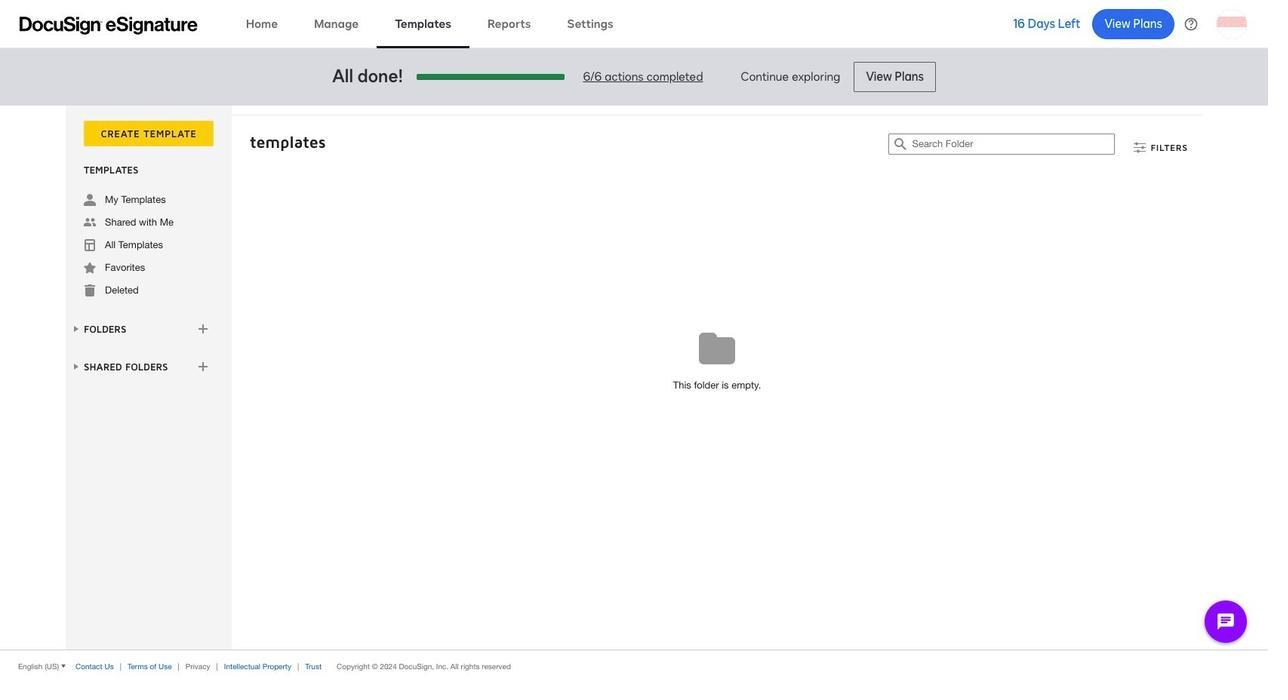 Task type: vqa. For each thing, say whether or not it's contained in the screenshot.
bottom Need to Sign icon
no



Task type: describe. For each thing, give the bounding box(es) containing it.
more info region
[[0, 650, 1269, 683]]

trash image
[[84, 285, 96, 297]]

Search Folder text field
[[912, 134, 1115, 154]]

user image
[[84, 194, 96, 206]]

your uploaded profile image image
[[1217, 9, 1247, 39]]

star filled image
[[84, 262, 96, 274]]



Task type: locate. For each thing, give the bounding box(es) containing it.
view folders image
[[70, 323, 82, 335]]

docusign esignature image
[[20, 16, 198, 34]]

templates image
[[84, 239, 96, 251]]

view shared folders image
[[70, 361, 82, 373]]

secondary navigation region
[[66, 106, 1207, 650]]

shared image
[[84, 217, 96, 229]]



